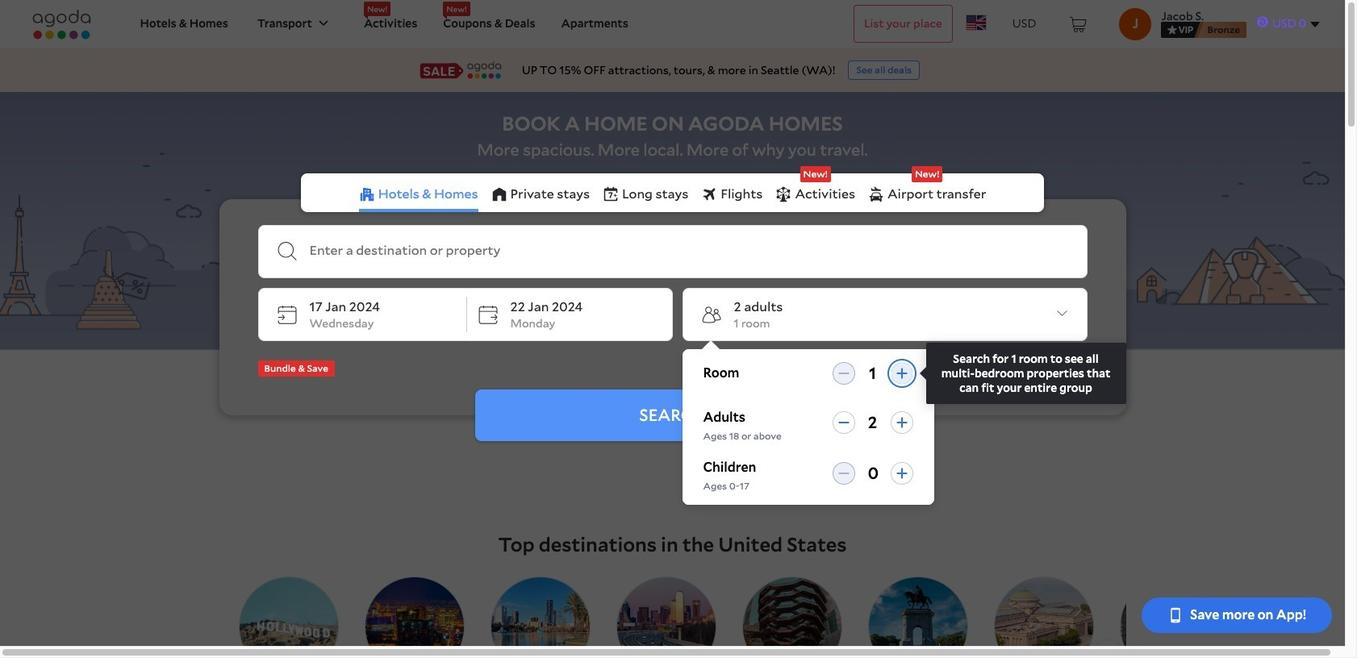 Task type: locate. For each thing, give the bounding box(es) containing it.
0 vertical spatial add image
[[896, 367, 909, 380]]

1 vertical spatial add image
[[896, 467, 909, 480]]

tab list
[[301, 166, 1045, 212]]

subtract image
[[838, 417, 851, 430]]

0 horizontal spatial tab
[[776, 166, 856, 212]]

subtract image down subtract image
[[838, 467, 851, 480]]

tooltip
[[920, 343, 1127, 405]]

1 tab from the left
[[776, 166, 856, 212]]

add image for 1st subtract icon from the top
[[896, 367, 909, 380]]

subtract image up subtract image
[[838, 367, 851, 380]]

add image up add icon
[[896, 367, 909, 380]]

1 subtract image from the top
[[838, 367, 851, 380]]

2 add image from the top
[[896, 467, 909, 480]]

1 add image from the top
[[896, 367, 909, 380]]

1 vertical spatial subtract image
[[838, 467, 851, 480]]

tab
[[776, 166, 856, 212], [869, 166, 987, 212]]

12 image
[[1058, 309, 1068, 319]]

0 vertical spatial subtract image
[[838, 367, 851, 380]]

2 subtract image from the top
[[838, 467, 851, 480]]

add image down add icon
[[896, 467, 909, 480]]

dialog
[[683, 341, 1127, 506]]

english image
[[966, 15, 987, 31]]

1 horizontal spatial tab
[[869, 166, 987, 212]]

add image
[[896, 367, 909, 380], [896, 467, 909, 480]]

subtract image
[[838, 367, 851, 380], [838, 467, 851, 480]]



Task type: describe. For each thing, give the bounding box(es) containing it.
2 tab from the left
[[869, 166, 987, 212]]

add image for first subtract icon from the bottom of the page
[[896, 467, 909, 480]]

agodacash image
[[1257, 16, 1270, 28]]

star_with_vip image
[[1169, 25, 1195, 34]]

Enter a destination or property text field
[[310, 244, 1073, 260]]

add image
[[896, 417, 909, 430]]

primary logo image
[[26, 9, 98, 39]]



Task type: vqa. For each thing, say whether or not it's contained in the screenshot.
Mon Jul 29 2024 CELL on the left
no



